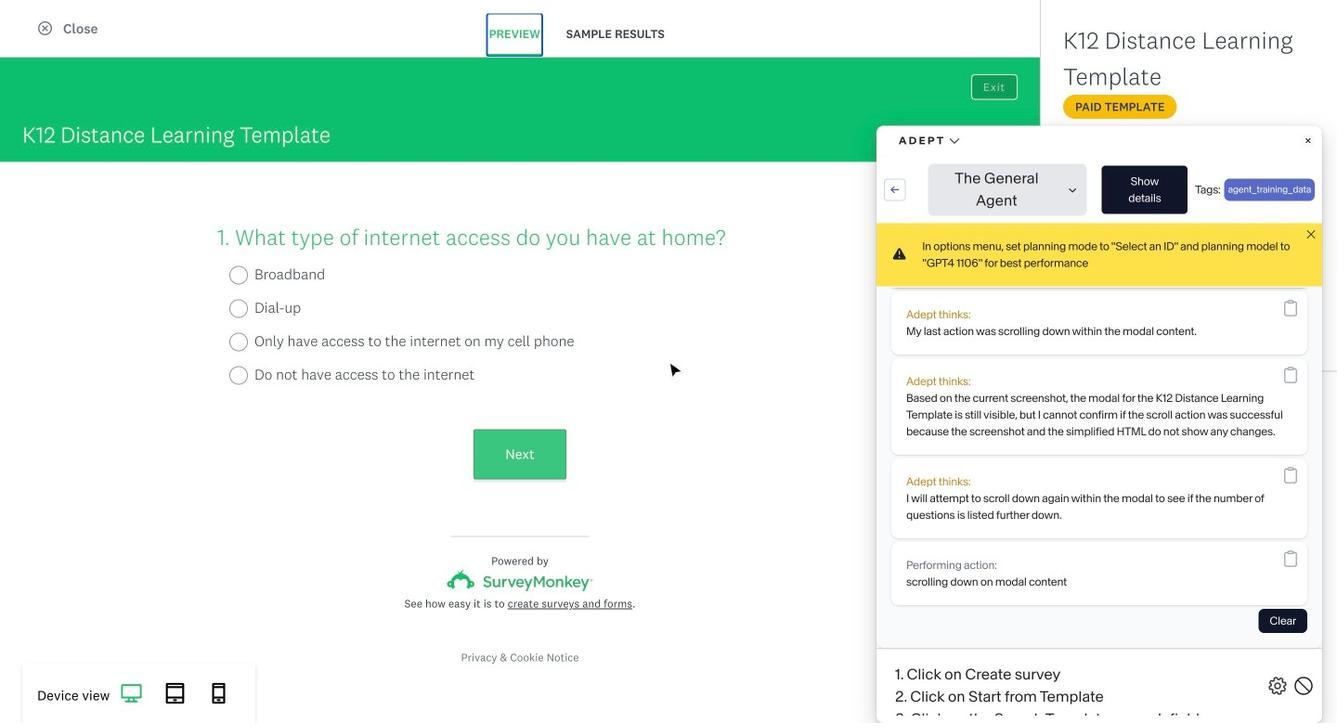 Task type: vqa. For each thing, say whether or not it's contained in the screenshot.
Training Course Evaluation Template image
yes



Task type: describe. For each thing, give the bounding box(es) containing it.
x image
[[956, 256, 970, 270]]

quiz - new hire training image
[[712, 246, 933, 391]]

svg image
[[208, 683, 229, 704]]

trustedsite helps keep you safe from identity theft, credit card fraud, spyware, spam, viruses and online scams image
[[177, 701, 289, 723]]

svg image
[[165, 683, 186, 704]]

event planning template image
[[965, 0, 1186, 105]]

customer interactions report template image
[[540, 289, 600, 348]]



Task type: locate. For each thing, give the bounding box(es) containing it.
professional event feedback template image
[[460, 0, 681, 105]]

tab list
[[465, 13, 689, 56]]

arrowright image
[[1254, 406, 1268, 420]]

dialog
[[355, 241, 982, 482]]

documentclone image
[[58, 155, 72, 169]]

xcircle image
[[38, 21, 52, 35]]

training course evaluation template image
[[712, 0, 933, 105]]



